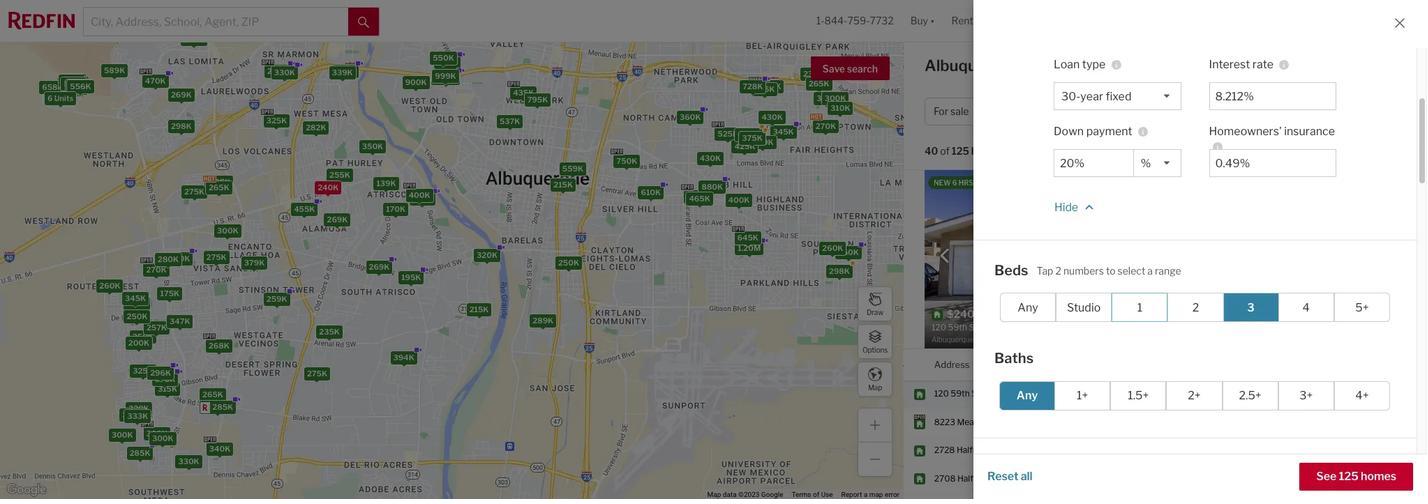 Task type: vqa. For each thing, say whether or not it's contained in the screenshot.
'LOAN'
yes



Task type: locate. For each thing, give the bounding box(es) containing it.
315k down the "296k"
[[157, 384, 177, 394]]

1 vertical spatial sw
[[1017, 446, 1031, 456]]

map button
[[858, 362, 893, 397]]

any for studio
[[1018, 301, 1039, 315]]

215k down 320k
[[469, 305, 489, 315]]

255k
[[329, 170, 350, 179]]

1 vertical spatial 270k
[[146, 265, 166, 275]]

0 vertical spatial home type
[[1076, 106, 1126, 118]]

down payment
[[1054, 125, 1133, 138]]

240k
[[317, 182, 338, 192]]

0 vertical spatial home
[[1076, 106, 1103, 118]]

285k
[[212, 403, 233, 412], [129, 449, 150, 458]]

map for map
[[869, 384, 883, 392]]

1 vertical spatial albuquerque
[[1020, 446, 1071, 456]]

1 vertical spatial 28
[[1337, 474, 1348, 484]]

120 59th st sw link
[[935, 389, 1007, 401]]

3 down 2+ option at the bottom right
[[1166, 446, 1171, 456]]

homeowners'
[[1210, 125, 1282, 138]]

home type down the 30-year fixed
[[1076, 106, 1126, 118]]

1 horizontal spatial homes
[[1362, 471, 1397, 484]]

3 right 2 "checkbox"
[[1248, 301, 1255, 315]]

  text field for homeowners' insurance
[[1216, 157, 1331, 170]]

215k
[[554, 180, 573, 190], [469, 305, 489, 315]]

1 horizontal spatial 400k
[[728, 195, 750, 205]]

30-
[[1062, 90, 1081, 103]]

address
[[935, 359, 970, 370]]

1 horizontal spatial 235k
[[803, 69, 824, 78]]

%
[[1141, 157, 1152, 170]]

537k
[[500, 116, 520, 126]]

285k down 309k
[[129, 449, 150, 458]]

1 albuquerque from the top
[[1020, 389, 1071, 400]]

interest rate
[[1210, 58, 1274, 71]]

0 vertical spatial 28 hrs
[[1337, 446, 1363, 456]]

323k
[[122, 410, 143, 420]]

120 59th st sw
[[935, 389, 996, 400]]

3 checkbox
[[1224, 293, 1280, 323]]

645k
[[737, 233, 759, 243]]

59th
[[951, 389, 970, 400]]

3 left "bd"
[[1167, 106, 1174, 118]]

Studio checkbox
[[1057, 293, 1112, 323]]

0 horizontal spatial 315k
[[157, 384, 177, 394]]

2 left the 1,519
[[1202, 446, 1207, 456]]

loan
[[1054, 58, 1080, 71]]

28 right see
[[1337, 474, 1348, 484]]

1 vertical spatial home
[[995, 460, 1035, 477]]

200k
[[128, 339, 149, 348]]

335k
[[209, 177, 230, 187]]

1 horizontal spatial of
[[941, 145, 950, 157]]

$333,590
[[1084, 446, 1124, 456]]

339k
[[332, 67, 353, 77]]

0 vertical spatial 325k
[[266, 116, 287, 125]]

1 vertical spatial favorite this home image
[[1396, 470, 1413, 487]]

any inside 'option'
[[1017, 390, 1038, 403]]

6 down 658k
[[47, 94, 52, 103]]

3 inside checkbox
[[1248, 301, 1255, 315]]

0 vertical spatial halfmoon
[[957, 446, 996, 456]]

3+ radio
[[1279, 382, 1335, 411]]

0 vertical spatial any
[[1018, 301, 1039, 315]]

3 inside button
[[1167, 106, 1174, 118]]

1 horizontal spatial 285k
[[212, 403, 233, 412]]

1 vertical spatial 6
[[953, 179, 958, 187]]

0 vertical spatial 215k
[[554, 180, 573, 190]]

options button
[[858, 325, 893, 360]]

1 horizontal spatial 330k
[[274, 67, 295, 77]]

330k
[[274, 67, 295, 77], [178, 457, 199, 466]]

albuquerque right the reset
[[1020, 474, 1071, 484]]

google image
[[3, 482, 50, 500]]

1 horizontal spatial map
[[869, 384, 883, 392]]

any inside option
[[1018, 301, 1039, 315]]

2 albuquerque from the top
[[1020, 446, 1071, 456]]

1 horizontal spatial 1
[[1328, 106, 1332, 118]]

beds
[[995, 262, 1029, 279]]

0 horizontal spatial 270k
[[146, 265, 166, 275]]

home inside button
[[1076, 106, 1103, 118]]

st
[[972, 389, 981, 400]]

1 vertical spatial 315k
[[157, 384, 177, 394]]

250k
[[558, 258, 579, 268], [126, 312, 147, 321], [132, 332, 153, 342]]

2708 halfmoon way sw link
[[935, 474, 1031, 486]]

type left for at the top
[[1083, 58, 1106, 71]]

way left all
[[998, 474, 1016, 484]]

of right 40
[[941, 145, 950, 157]]

hrs up see 125 homes
[[1350, 446, 1363, 456]]

0 horizontal spatial 235k
[[319, 327, 340, 337]]

halfmoon down 2728 halfmoon way sw link
[[958, 474, 996, 484]]

556k
[[70, 82, 91, 91]]

729k
[[761, 81, 781, 91]]

1 horizontal spatial 340k
[[209, 444, 230, 454]]

1 horizontal spatial 215k
[[554, 180, 573, 190]]

728k
[[743, 81, 763, 91]]

430k up 880k
[[700, 153, 721, 163]]

658k
[[42, 82, 63, 92]]

430k up 469k
[[762, 112, 783, 122]]

home type button
[[1067, 98, 1152, 126]]

0 vertical spatial albuquerque
[[1020, 389, 1071, 400]]

hrs
[[1345, 389, 1358, 400], [1350, 446, 1363, 456], [1350, 474, 1363, 484]]

1 horizontal spatial a
[[1148, 265, 1153, 277]]

1 vertical spatial a
[[864, 492, 868, 499]]

0 horizontal spatial 325k
[[132, 366, 153, 376]]

report a map error link
[[842, 492, 900, 499]]

sw
[[982, 389, 996, 400], [1017, 446, 1031, 456], [1017, 474, 1031, 484]]

0 horizontal spatial 298k
[[171, 121, 191, 131]]

1 vertical spatial 345k
[[125, 294, 146, 304]]

315k
[[817, 94, 836, 103], [157, 384, 177, 394]]

125 right 40
[[952, 145, 970, 157]]

fixed
[[1106, 90, 1132, 103]]

1 vertical spatial of
[[813, 492, 820, 499]]

0 vertical spatial of
[[941, 145, 950, 157]]

1 horizontal spatial 270k
[[816, 121, 836, 131]]

6
[[47, 94, 52, 103], [953, 179, 958, 187], [1337, 389, 1343, 400]]

249k
[[412, 194, 433, 204]]

1 vertical spatial homes
[[1362, 471, 1397, 484]]

0 horizontal spatial 340k
[[183, 34, 204, 43]]

save search
[[823, 63, 878, 75]]

any
[[1018, 301, 1039, 315], [1017, 390, 1038, 403]]

any up ave
[[1017, 390, 1038, 403]]

previous button image
[[938, 249, 952, 263]]

3
[[1167, 106, 1174, 118], [1248, 301, 1255, 315], [1166, 389, 1171, 400], [1166, 446, 1171, 456]]

photo of 120 59th st sw, albuquerque, nm 87121 image
[[925, 170, 1166, 349]]

0 vertical spatial 125
[[952, 145, 970, 157]]

studio
[[1068, 301, 1101, 315]]

address button
[[935, 350, 970, 381]]

2 vertical spatial sw
[[1017, 474, 1031, 484]]

save
[[823, 63, 846, 75]]

0 horizontal spatial 330k
[[178, 457, 199, 466]]

435k
[[513, 88, 534, 98]]

0 vertical spatial 340k
[[183, 34, 204, 43]]

©2023
[[739, 492, 760, 499]]

285k down 268k
[[212, 403, 233, 412]]

5+ checkbox
[[1335, 293, 1391, 323]]

way up the reset
[[997, 446, 1015, 456]]

reset all button
[[988, 464, 1033, 492]]

  text field down "homeowners' insurance" in the right top of the page
[[1216, 157, 1331, 170]]

6 left hrs
[[953, 179, 958, 187]]

1.05m
[[434, 73, 457, 83]]

345k left "175k"
[[125, 294, 146, 304]]

  text field
[[1216, 90, 1331, 103], [1061, 157, 1128, 170], [1216, 157, 1331, 170]]

1 horizontal spatial 430k
[[762, 112, 783, 122]]

1 vertical spatial 325k
[[132, 366, 153, 376]]

2 vertical spatial 6
[[1337, 389, 1343, 400]]

1 vertical spatial option group
[[1000, 382, 1391, 411]]

  text field for interest rate
[[1216, 90, 1331, 103]]

795k
[[527, 95, 548, 105]]

0 vertical spatial 525k
[[61, 80, 81, 89]]

Any checkbox
[[1001, 293, 1057, 323]]

type inside button
[[1105, 106, 1126, 118]]

1 horizontal spatial home
[[1076, 106, 1103, 118]]

1 down select at right
[[1138, 301, 1143, 315]]

albuquerque up the nw
[[1020, 389, 1071, 400]]

any down tap
[[1018, 301, 1039, 315]]

4
[[1303, 301, 1311, 315]]

345k up 469k
[[773, 127, 794, 137]]

photos
[[1319, 149, 1357, 162]]

0 horizontal spatial 345k
[[125, 294, 146, 304]]

type down fixed
[[1105, 106, 1126, 118]]

all
[[1278, 106, 1291, 118]]

map left data at the right
[[708, 492, 722, 499]]

400k
[[409, 190, 430, 200], [728, 195, 750, 205]]

map down the options
[[869, 384, 883, 392]]

3 albuquerque from the top
[[1020, 474, 1071, 484]]

new
[[934, 179, 952, 187]]

2 down hoa
[[1193, 301, 1200, 315]]

hrs right 3+
[[1345, 389, 1358, 400]]

albuquerque,
[[925, 57, 1023, 75]]

260k
[[822, 243, 843, 253], [838, 248, 859, 257], [99, 281, 120, 291]]

0 horizontal spatial 6
[[47, 94, 52, 103]]

a left range
[[1148, 265, 1153, 277]]

1 vertical spatial 340k
[[209, 444, 230, 454]]

320k
[[477, 250, 497, 260]]

2 horizontal spatial 275k
[[307, 369, 327, 378]]

2.5+ radio
[[1223, 382, 1279, 411]]

270k down the "310k"
[[816, 121, 836, 131]]

6 hrs
[[1337, 389, 1358, 400]]

1
[[1328, 106, 1332, 118], [1138, 301, 1143, 315]]

see 125 homes
[[1317, 471, 1397, 484]]

315k down the save
[[817, 94, 836, 103]]

0 horizontal spatial home
[[995, 460, 1035, 477]]

map for map data ©2023 google
[[708, 492, 722, 499]]

2
[[1056, 265, 1062, 277], [1193, 301, 1200, 315], [1202, 389, 1207, 400], [1202, 446, 1207, 456]]

1 vertical spatial 330k
[[178, 457, 199, 466]]

0 vertical spatial 1
[[1328, 106, 1332, 118]]

759-
[[848, 15, 870, 27]]

halfmoon up the 2708 halfmoon way sw
[[957, 446, 996, 456]]

map inside map button
[[869, 384, 883, 392]]

type right all
[[1038, 460, 1068, 477]]

2 vertical spatial 250k
[[132, 332, 153, 342]]

2 favorite this home image from the top
[[1396, 470, 1413, 487]]

homes up the ago
[[972, 145, 1003, 157]]

360k
[[680, 112, 701, 122]]

325k down 200k
[[132, 366, 153, 376]]

0 vertical spatial hrs
[[1345, 389, 1358, 400]]

of left 'use'
[[813, 492, 820, 499]]

0 vertical spatial 28
[[1337, 446, 1348, 456]]

1 vertical spatial way
[[998, 474, 1016, 484]]

6 units
[[47, 94, 73, 103]]

homes right see
[[1362, 471, 1397, 484]]

hide button
[[1054, 191, 1099, 219]]

1 vertical spatial 1
[[1138, 301, 1143, 315]]

1 inside button
[[1328, 106, 1332, 118]]

880k
[[702, 182, 723, 191]]

google
[[762, 492, 784, 499]]

all filters • 1 button
[[1252, 98, 1341, 126]]

favorite this home image
[[1396, 442, 1413, 458], [1396, 470, 1413, 487]]

325k left 282k
[[266, 116, 287, 125]]

1 vertical spatial 215k
[[469, 305, 489, 315]]

8223
[[935, 417, 956, 428]]

28 hrs up see 125 homes
[[1337, 446, 1363, 456]]

1 vertical spatial type
[[1105, 106, 1126, 118]]

125 right see
[[1340, 471, 1359, 484]]

8223 meadowbrook ave nw
[[935, 417, 1048, 428]]

1-
[[817, 15, 825, 27]]

0 vertical spatial option group
[[1001, 293, 1391, 323]]

6 inside map region
[[47, 94, 52, 103]]

0 horizontal spatial 125
[[952, 145, 970, 157]]

1 right •
[[1328, 106, 1332, 118]]

300k
[[825, 93, 846, 103], [217, 226, 238, 236], [111, 430, 133, 440], [152, 434, 173, 444]]

1 vertical spatial 275k
[[206, 252, 226, 262]]

map region
[[0, 0, 1054, 500]]

0 horizontal spatial map
[[708, 492, 722, 499]]

259k
[[266, 294, 287, 304]]

430k
[[762, 112, 783, 122], [700, 153, 721, 163]]

1 vertical spatial hrs
[[1350, 446, 1363, 456]]

for sale
[[934, 106, 969, 118]]

309k
[[146, 429, 167, 439]]

1 horizontal spatial 298k
[[829, 266, 850, 276]]

home type down ave
[[995, 460, 1068, 477]]

1 vertical spatial map
[[708, 492, 722, 499]]

  text field up "all"
[[1216, 90, 1331, 103]]

location
[[1020, 359, 1057, 370]]

albuquerque down the nw
[[1020, 446, 1071, 456]]

6 for 6 units
[[47, 94, 52, 103]]

28 hrs right see
[[1337, 474, 1363, 484]]

a left map
[[864, 492, 868, 499]]

2 vertical spatial 275k
[[307, 369, 327, 378]]

215k down 559k
[[554, 180, 573, 190]]

6 left 4+
[[1337, 389, 1343, 400]]

270k up "175k"
[[146, 265, 166, 275]]

257k
[[146, 323, 166, 333]]

option group
[[1001, 293, 1391, 323], [1000, 382, 1391, 411]]

of for 40
[[941, 145, 950, 157]]

680k
[[738, 130, 759, 140]]

0+
[[1195, 106, 1207, 118]]

year
[[1081, 90, 1104, 103]]

0 horizontal spatial 275k
[[184, 187, 204, 197]]

750k
[[617, 156, 637, 166]]

28 up see 125 homes
[[1337, 446, 1348, 456]]

0 vertical spatial 345k
[[773, 127, 794, 137]]

2 vertical spatial albuquerque
[[1020, 474, 1071, 484]]

0 vertical spatial favorite this home image
[[1396, 442, 1413, 458]]

map
[[869, 384, 883, 392], [708, 492, 722, 499]]

2 vertical spatial 375k
[[155, 375, 175, 384]]

1 horizontal spatial 125
[[1340, 471, 1359, 484]]

0 vertical spatial way
[[997, 446, 1015, 456]]

hrs right see
[[1350, 474, 1363, 484]]

1 vertical spatial 285k
[[129, 449, 150, 458]]

1 horizontal spatial 325k
[[266, 116, 287, 125]]

hrs
[[959, 179, 974, 187]]



Task type: describe. For each thing, give the bounding box(es) containing it.
175k
[[160, 289, 179, 298]]

1 horizontal spatial 525k
[[718, 129, 738, 138]]

remove 3 bd / 0+ ba image
[[1228, 108, 1236, 116]]

1 horizontal spatial 345k
[[773, 127, 794, 137]]

2 inside "checkbox"
[[1193, 301, 1200, 315]]

ago
[[975, 179, 991, 187]]

0 vertical spatial 285k
[[212, 403, 233, 412]]

1,300
[[1237, 389, 1260, 400]]

City, Address, School, Agent, ZIP search field
[[84, 8, 348, 36]]

2 28 hrs from the top
[[1337, 474, 1363, 484]]

120
[[935, 389, 949, 400]]

way for 2708 halfmoon way sw
[[998, 474, 1016, 484]]

999k
[[435, 71, 456, 81]]

hrs for $220
[[1350, 446, 1363, 456]]

search
[[847, 63, 878, 75]]

296k
[[150, 368, 171, 378]]

see
[[1317, 471, 1337, 484]]

139k
[[376, 178, 396, 188]]

0 vertical spatial 250k
[[558, 258, 579, 268]]

reset all
[[988, 471, 1033, 484]]

1 inside checkbox
[[1138, 301, 1143, 315]]

recommended button
[[1043, 145, 1127, 158]]

1 vertical spatial 250k
[[126, 312, 147, 321]]

  text field down down payment
[[1061, 157, 1128, 170]]

1-844-759-7732 link
[[817, 15, 894, 27]]

170k
[[386, 204, 405, 214]]

numbers
[[1064, 265, 1105, 277]]

ba
[[1209, 106, 1221, 118]]

home type inside button
[[1076, 106, 1126, 118]]

report
[[842, 492, 862, 499]]

error
[[885, 492, 900, 499]]

location button
[[1020, 350, 1057, 381]]

0 vertical spatial 298k
[[171, 121, 191, 131]]

1 favorite this home image from the top
[[1396, 442, 1413, 458]]

1 horizontal spatial 6
[[953, 179, 958, 187]]

homeowners' insurance
[[1210, 125, 1336, 138]]

favorite button image
[[1139, 174, 1163, 198]]

new 6 hrs ago
[[934, 179, 991, 187]]

albuquerque for 120 59th st sw
[[1020, 389, 1071, 400]]

1 vertical spatial home type
[[995, 460, 1068, 477]]

halfmoon for 2728
[[957, 446, 996, 456]]

2708
[[935, 474, 956, 484]]

payment
[[1087, 125, 1133, 138]]

albuquerque for 2708 halfmoon way sw
[[1020, 474, 1071, 484]]

to
[[1107, 265, 1116, 277]]

40 of 125 homes
[[925, 145, 1003, 157]]

2 vertical spatial type
[[1038, 460, 1068, 477]]

4 checkbox
[[1279, 293, 1335, 323]]

insurance
[[1285, 125, 1336, 138]]

5+
[[1356, 301, 1370, 315]]

sw for 120 59th st sw
[[982, 389, 996, 400]]

1 horizontal spatial 315k
[[817, 94, 836, 103]]

meadowbrook
[[958, 417, 1014, 428]]

•
[[1322, 106, 1325, 118]]

hrs for $185
[[1345, 389, 1358, 400]]

select
[[1118, 265, 1146, 277]]

nm
[[1027, 57, 1053, 75]]

1 horizontal spatial 275k
[[206, 252, 226, 262]]

2728 halfmoon way sw
[[935, 446, 1031, 456]]

1 checkbox
[[1112, 293, 1168, 323]]

0 vertical spatial a
[[1148, 265, 1153, 277]]

terms of use
[[792, 492, 833, 499]]

2 right "2+"
[[1202, 389, 1207, 400]]

0 horizontal spatial 525k
[[61, 80, 81, 89]]

hide
[[1055, 201, 1079, 214]]

0 horizontal spatial homes
[[972, 145, 1003, 157]]

2.5+
[[1240, 390, 1262, 403]]

sw for 2728 halfmoon way sw
[[1017, 446, 1031, 456]]

2 vertical spatial hrs
[[1350, 474, 1363, 484]]

0 vertical spatial 430k
[[762, 112, 783, 122]]

459k
[[335, 66, 356, 76]]

2728
[[935, 446, 955, 456]]

1 vertical spatial 269k
[[327, 214, 348, 224]]

halfmoon for 2708
[[958, 474, 996, 484]]

1,519
[[1237, 446, 1258, 456]]

1 28 hrs from the top
[[1337, 446, 1363, 456]]

see 125 homes button
[[1300, 464, 1414, 492]]

all filters • 1
[[1278, 106, 1332, 118]]

$231
[[1294, 474, 1313, 484]]

1 vertical spatial 298k
[[829, 266, 850, 276]]

terms of use link
[[792, 492, 833, 499]]

draw
[[867, 308, 884, 317]]

$220
[[1294, 446, 1315, 456]]

bd
[[1176, 106, 1187, 118]]

0 vertical spatial type
[[1083, 58, 1106, 71]]

homes inside button
[[1362, 471, 1397, 484]]

490k
[[64, 78, 86, 87]]

610k
[[641, 187, 661, 197]]

0 horizontal spatial 400k
[[409, 190, 430, 200]]

470k
[[145, 76, 166, 85]]

455k
[[294, 204, 315, 214]]

289k
[[533, 316, 553, 326]]

map data ©2023 google
[[708, 492, 784, 499]]

$240,000
[[1084, 389, 1125, 400]]

0 vertical spatial 235k
[[803, 69, 824, 78]]

1 vertical spatial 430k
[[700, 153, 721, 163]]

3 left "2+"
[[1166, 389, 1171, 400]]

595k
[[687, 191, 708, 201]]

range
[[1156, 265, 1182, 277]]

1 vertical spatial 375k
[[742, 133, 763, 143]]

6 for 6 hrs
[[1337, 389, 1343, 400]]

0 vertical spatial 375k
[[754, 84, 775, 94]]

328k
[[128, 404, 149, 414]]

1+ radio
[[1055, 382, 1111, 411]]

1.20m
[[738, 243, 761, 253]]

filters
[[1293, 106, 1320, 118]]

125 inside button
[[1340, 471, 1359, 484]]

0 horizontal spatial 215k
[[469, 305, 489, 315]]

baths
[[995, 351, 1034, 367]]

/
[[1189, 106, 1193, 118]]

550k
[[433, 53, 454, 63]]

0 vertical spatial 275k
[[184, 187, 204, 197]]

draw button
[[858, 287, 893, 322]]

hoa
[[1177, 265, 1196, 275]]

market
[[1253, 61, 1292, 74]]

nw
[[1033, 417, 1048, 428]]

sw for 2708 halfmoon way sw
[[1017, 474, 1031, 484]]

0 vertical spatial 269k
[[171, 90, 191, 100]]

way for 2728 halfmoon way sw
[[997, 446, 1015, 456]]

2 vertical spatial 269k
[[369, 262, 389, 272]]

market insights link
[[1253, 45, 1336, 76]]

195k
[[401, 273, 421, 283]]

interest
[[1210, 58, 1251, 71]]

tap 2 numbers to select a range
[[1037, 265, 1182, 277]]

albuquerque, nm homes for sale
[[925, 57, 1167, 75]]

310k
[[831, 103, 850, 113]]

submit search image
[[358, 17, 369, 28]]

2 28 from the top
[[1337, 474, 1348, 484]]

2 checkbox
[[1168, 293, 1224, 323]]

of for terms
[[813, 492, 820, 499]]

8223 meadowbrook ave nw link
[[935, 417, 1048, 429]]

1-844-759-7732
[[817, 15, 894, 27]]

2 right tap
[[1056, 265, 1062, 277]]

4+ radio
[[1335, 382, 1391, 411]]

0 horizontal spatial 285k
[[129, 449, 150, 458]]

1.5+ radio
[[1111, 382, 1167, 411]]

favorite button checkbox
[[1139, 174, 1163, 198]]

Any radio
[[1000, 382, 1056, 411]]

0 vertical spatial 270k
[[816, 121, 836, 131]]

2+ radio
[[1167, 382, 1223, 411]]

334k
[[128, 407, 149, 417]]

562k
[[61, 76, 82, 86]]

albuquerque for 2728 halfmoon way sw
[[1020, 446, 1071, 456]]

any for 1+
[[1017, 390, 1038, 403]]

1 28 from the top
[[1337, 446, 1348, 456]]

loan type
[[1054, 58, 1106, 71]]



